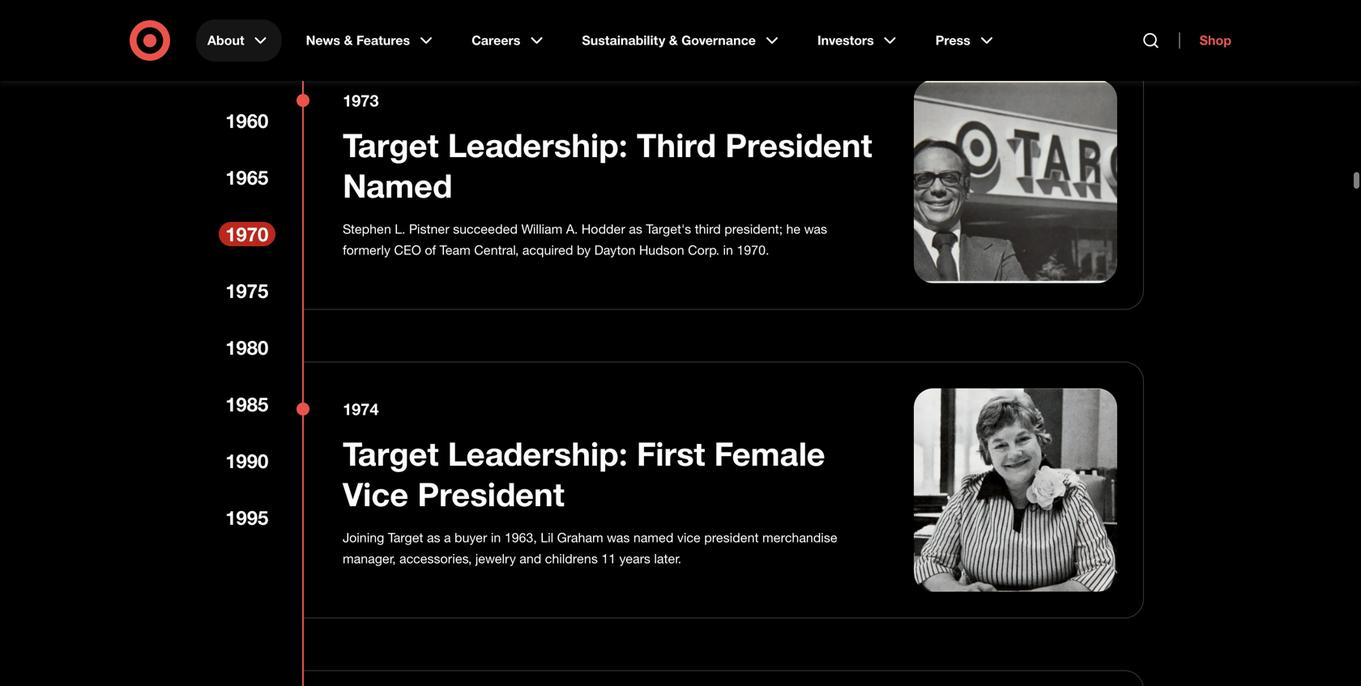 Task type: locate. For each thing, give the bounding box(es) containing it.
ceo
[[394, 242, 421, 258]]

team
[[440, 242, 470, 258]]

target's
[[646, 221, 691, 237]]

1 vertical spatial was
[[607, 530, 630, 546]]

as
[[629, 221, 642, 237], [427, 530, 440, 546]]

in right corp. at the right top of page
[[723, 242, 733, 258]]

manager,
[[343, 551, 396, 567]]

0 horizontal spatial as
[[427, 530, 440, 546]]

leadership: inside target leadership:  third president named
[[448, 125, 628, 165]]

he
[[786, 221, 801, 237]]

target up accessories,
[[388, 530, 423, 546]]

shop link
[[1179, 32, 1231, 49]]

leadership: for third
[[448, 125, 628, 165]]

acquired
[[522, 242, 573, 258]]

third
[[637, 125, 716, 165]]

& inside 'news & features' link
[[344, 32, 353, 48]]

1995
[[225, 506, 268, 529]]

president;
[[724, 221, 783, 237]]

later.
[[654, 551, 681, 567]]

1975 link
[[219, 279, 275, 303]]

1 vertical spatial as
[[427, 530, 440, 546]]

target up vice
[[343, 434, 439, 474]]

11
[[601, 551, 616, 567]]

stephen
[[343, 221, 391, 237]]

1 horizontal spatial was
[[804, 221, 827, 237]]

stephen l. pistner succeeded william a. hodder as target's third president; he was formerly ceo of team central, acquired by dayton hudson corp. in 1970.
[[343, 221, 827, 258]]

1 vertical spatial target
[[343, 434, 439, 474]]

target
[[343, 125, 439, 165], [343, 434, 439, 474], [388, 530, 423, 546]]

0 vertical spatial in
[[723, 242, 733, 258]]

target inside target leadership:  third president named
[[343, 125, 439, 165]]

as inside stephen l. pistner succeeded william a. hodder as target's third president; he was formerly ceo of team central, acquired by dayton hudson corp. in 1970.
[[629, 221, 642, 237]]

1 horizontal spatial as
[[629, 221, 642, 237]]

1975
[[225, 279, 268, 303]]

in up jewelry
[[491, 530, 501, 546]]

by
[[577, 242, 591, 258]]

about
[[207, 32, 244, 48]]

0 horizontal spatial was
[[607, 530, 630, 546]]

named
[[633, 530, 674, 546]]

0 vertical spatial leadership:
[[448, 125, 628, 165]]

target inside the joining target as a buyer in 1963, lil graham was named vice president merchandise manager, accessories, jewelry and childrens 11 years later.
[[388, 530, 423, 546]]

1995 link
[[219, 506, 275, 530]]

in
[[723, 242, 733, 258], [491, 530, 501, 546]]

0 vertical spatial was
[[804, 221, 827, 237]]

was
[[804, 221, 827, 237], [607, 530, 630, 546]]

1 vertical spatial in
[[491, 530, 501, 546]]

1 leadership: from the top
[[448, 125, 628, 165]]

target for vice
[[343, 434, 439, 474]]

a person holding a flower image
[[914, 388, 1117, 592]]

as left a
[[427, 530, 440, 546]]

as up dayton
[[629, 221, 642, 237]]

0 horizontal spatial in
[[491, 530, 501, 546]]

l.
[[395, 221, 405, 237]]

2 vertical spatial target
[[388, 530, 423, 546]]

0 horizontal spatial president
[[417, 474, 565, 514]]

&
[[344, 32, 353, 48], [669, 32, 678, 48]]

1 & from the left
[[344, 32, 353, 48]]

president
[[725, 125, 872, 165], [417, 474, 565, 514]]

1 horizontal spatial in
[[723, 242, 733, 258]]

dayton
[[594, 242, 635, 258]]

1 horizontal spatial &
[[669, 32, 678, 48]]

1980 link
[[219, 335, 275, 360]]

1965
[[225, 166, 268, 189]]

in inside stephen l. pistner succeeded william a. hodder as target's third president; he was formerly ceo of team central, acquired by dayton hudson corp. in 1970.
[[723, 242, 733, 258]]

1970 link
[[219, 222, 275, 246]]

target inside target leadership: first female vice president
[[343, 434, 439, 474]]

1 vertical spatial president
[[417, 474, 565, 514]]

0 horizontal spatial &
[[344, 32, 353, 48]]

buyer
[[455, 530, 487, 546]]

& inside the "sustainability & governance" link
[[669, 32, 678, 48]]

features
[[356, 32, 410, 48]]

0 vertical spatial target
[[343, 125, 439, 165]]

was inside the joining target as a buyer in 1963, lil graham was named vice president merchandise manager, accessories, jewelry and childrens 11 years later.
[[607, 530, 630, 546]]

2 leadership: from the top
[[448, 434, 628, 474]]

0 vertical spatial president
[[725, 125, 872, 165]]

careers
[[472, 32, 520, 48]]

central,
[[474, 242, 519, 258]]

was right he
[[804, 221, 827, 237]]

leadership:
[[448, 125, 628, 165], [448, 434, 628, 474]]

& for governance
[[669, 32, 678, 48]]

1980
[[225, 336, 268, 359]]

& right news
[[344, 32, 353, 48]]

0 vertical spatial as
[[629, 221, 642, 237]]

1 horizontal spatial president
[[725, 125, 872, 165]]

1 vertical spatial leadership:
[[448, 434, 628, 474]]

& left governance at the top of the page
[[669, 32, 678, 48]]

as inside the joining target as a buyer in 1963, lil graham was named vice president merchandise manager, accessories, jewelry and childrens 11 years later.
[[427, 530, 440, 546]]

jewelry
[[475, 551, 516, 567]]

1990
[[225, 449, 268, 473]]

target leadership:  third president named
[[343, 125, 872, 205]]

vice
[[677, 530, 701, 546]]

2 & from the left
[[669, 32, 678, 48]]

leadership: inside target leadership: first female vice president
[[448, 434, 628, 474]]

was up 11
[[607, 530, 630, 546]]

investors
[[817, 32, 874, 48]]

target up named
[[343, 125, 439, 165]]

careers link
[[460, 19, 558, 62]]

a
[[444, 530, 451, 546]]



Task type: vqa. For each thing, say whether or not it's contained in the screenshot.
A.
yes



Task type: describe. For each thing, give the bounding box(es) containing it.
1963,
[[505, 530, 537, 546]]

1970
[[225, 222, 268, 246]]

1960
[[225, 109, 268, 132]]

childrens
[[545, 551, 598, 567]]

third
[[695, 221, 721, 237]]

1970.
[[737, 242, 769, 258]]

merchandise
[[762, 530, 837, 546]]

corp.
[[688, 242, 719, 258]]

first
[[637, 434, 705, 474]]

of
[[425, 242, 436, 258]]

1965 link
[[219, 165, 275, 190]]

named
[[343, 166, 452, 205]]

news & features link
[[295, 19, 447, 62]]

1985 link
[[219, 392, 275, 416]]

years
[[619, 551, 650, 567]]

target leadership: first female vice president
[[343, 434, 825, 514]]

was inside stephen l. pistner succeeded william a. hodder as target's third president; he was formerly ceo of team central, acquired by dayton hudson corp. in 1970.
[[804, 221, 827, 237]]

1960 link
[[219, 109, 275, 133]]

leadership: for first
[[448, 434, 628, 474]]

news & features
[[306, 32, 410, 48]]

1990 link
[[219, 449, 275, 473]]

sustainability & governance link
[[571, 19, 793, 62]]

president
[[704, 530, 759, 546]]

hodder
[[581, 221, 625, 237]]

press
[[935, 32, 970, 48]]

pistner
[[409, 221, 449, 237]]

governance
[[681, 32, 756, 48]]

a.
[[566, 221, 578, 237]]

president inside target leadership: first female vice president
[[417, 474, 565, 514]]

1985
[[225, 393, 268, 416]]

about link
[[196, 19, 282, 62]]

sustainability
[[582, 32, 665, 48]]

formerly
[[343, 242, 390, 258]]

1973
[[343, 91, 379, 110]]

& for features
[[344, 32, 353, 48]]

sustainability & governance
[[582, 32, 756, 48]]

in inside the joining target as a buyer in 1963, lil graham was named vice president merchandise manager, accessories, jewelry and childrens 11 years later.
[[491, 530, 501, 546]]

vice
[[343, 474, 408, 514]]

shop
[[1199, 32, 1231, 48]]

joining
[[343, 530, 384, 546]]

graham
[[557, 530, 603, 546]]

news
[[306, 32, 340, 48]]

and
[[520, 551, 541, 567]]

william
[[521, 221, 562, 237]]

target for named
[[343, 125, 439, 165]]

1974
[[343, 399, 379, 419]]

a man wearing glasses and a suit image
[[914, 80, 1117, 283]]

press link
[[924, 19, 1008, 62]]

joining target as a buyer in 1963, lil graham was named vice president merchandise manager, accessories, jewelry and childrens 11 years later.
[[343, 530, 837, 567]]

president inside target leadership:  third president named
[[725, 125, 872, 165]]

investors link
[[806, 19, 911, 62]]

lil
[[541, 530, 553, 546]]

accessories,
[[399, 551, 472, 567]]

female
[[714, 434, 825, 474]]

hudson
[[639, 242, 684, 258]]

succeeded
[[453, 221, 518, 237]]



